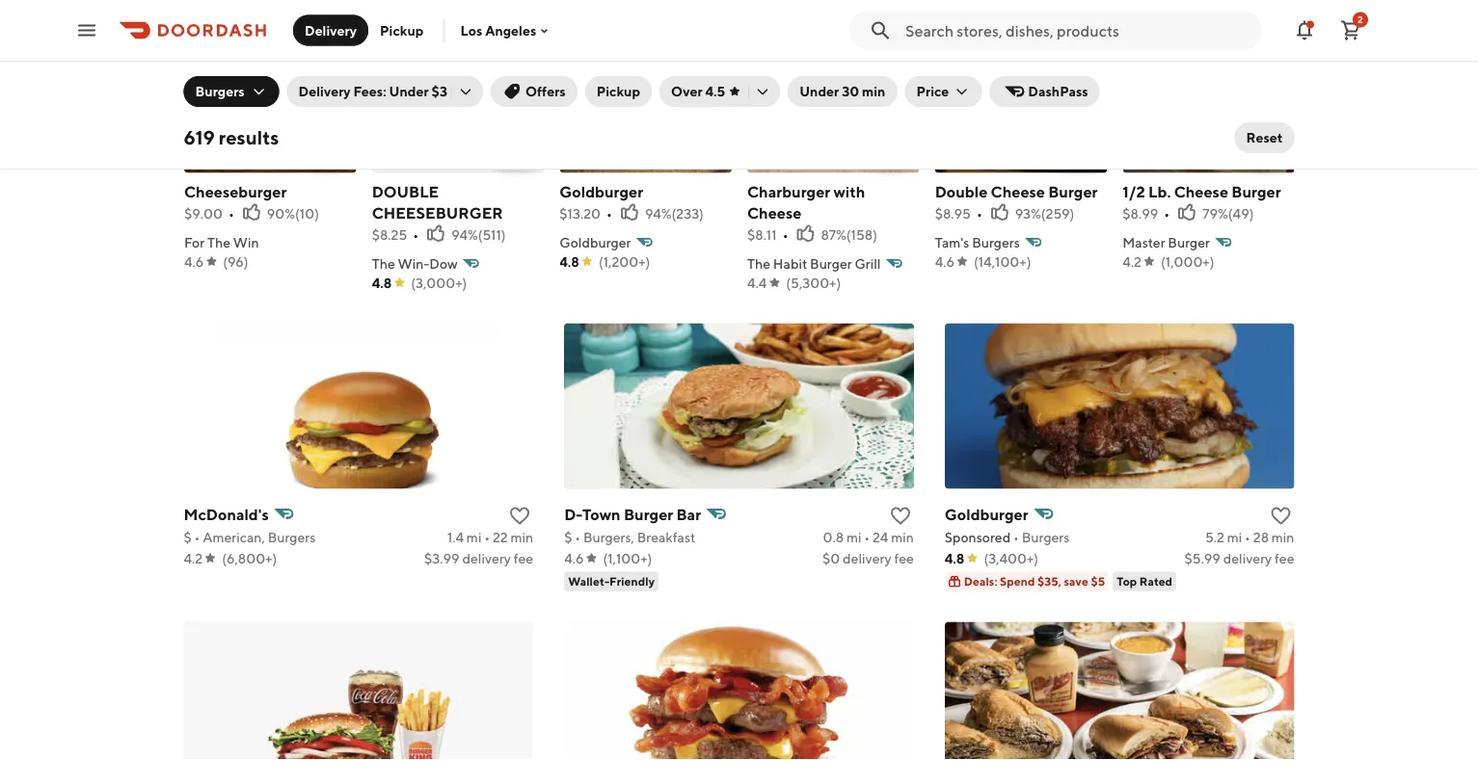 Task type: vqa. For each thing, say whether or not it's contained in the screenshot.
Butternut
no



Task type: locate. For each thing, give the bounding box(es) containing it.
(14,100+)
[[973, 254, 1031, 270]]

2 horizontal spatial mi
[[1227, 530, 1242, 545]]

2 $ from the left
[[564, 530, 572, 545]]

• right $8.25
[[412, 227, 418, 243]]

goldburger up $13.20 •
[[559, 182, 643, 201]]

1 vertical spatial delivery
[[299, 83, 351, 99]]

1 delivery from the left
[[462, 551, 511, 567]]

1 horizontal spatial pickup button
[[585, 76, 652, 107]]

2 horizontal spatial fee
[[1275, 551, 1295, 567]]

double
[[371, 182, 439, 201]]

2
[[1358, 14, 1363, 25]]

• left 28
[[1245, 530, 1251, 545]]

1 horizontal spatial $
[[564, 530, 572, 545]]

under left 30
[[800, 83, 839, 99]]

• right $8.11
[[782, 227, 788, 243]]

fee down the "0.8 mi • 24 min"
[[894, 551, 914, 567]]

goldburger
[[559, 182, 643, 201], [559, 234, 631, 250], [945, 505, 1029, 524]]

22
[[493, 530, 508, 545]]

1 horizontal spatial delivery
[[843, 551, 892, 567]]

cheese inside charburger with cheese
[[747, 204, 801, 222]]

los
[[460, 22, 482, 38]]

4.6 for cheeseburger
[[184, 254, 203, 270]]

angeles
[[485, 22, 536, 38]]

dow
[[429, 256, 457, 272]]

2 delivery from the left
[[843, 551, 892, 567]]

los angeles button
[[460, 22, 552, 38]]

4.6 down for
[[184, 254, 203, 270]]

burgers up (3,400+)
[[1022, 530, 1070, 545]]

• down d-
[[575, 530, 581, 545]]

3 mi from the left
[[1227, 530, 1242, 545]]

reset
[[1246, 130, 1283, 146]]

fee
[[514, 551, 533, 567], [894, 551, 914, 567], [1275, 551, 1295, 567]]

add button
[[1241, 139, 1291, 169]]

wallet-friendly
[[568, 575, 655, 589]]

5.2 mi • 28 min
[[1205, 530, 1295, 545]]

4.2 for (1,000+)
[[1122, 254, 1141, 270]]

0 horizontal spatial $
[[184, 530, 192, 545]]

pickup button
[[368, 15, 435, 46], [585, 76, 652, 107]]

delivery for mcdonald's
[[462, 551, 511, 567]]

1 items, open order cart image
[[1339, 19, 1362, 42]]

$8.25 •
[[371, 227, 418, 243]]

Store search: begin typing to search for stores available on DoorDash text field
[[905, 20, 1251, 41]]

0 vertical spatial delivery
[[305, 22, 357, 38]]

0 horizontal spatial 4.6
[[184, 254, 203, 270]]

master burger
[[1122, 234, 1210, 250]]

4.2 down mcdonald's
[[184, 551, 203, 567]]

burgers up 619 results
[[195, 83, 245, 99]]

wallet-
[[568, 575, 610, 589]]

click to add this store to your saved list image
[[889, 505, 912, 528], [1269, 505, 1293, 528]]

0 vertical spatial 4.8
[[559, 254, 579, 270]]

1 vertical spatial pickup
[[597, 83, 640, 99]]

mcdonald's
[[184, 505, 269, 524]]

0 horizontal spatial pickup button
[[368, 15, 435, 46]]

$ down mcdonald's
[[184, 530, 192, 545]]

1 fee from the left
[[514, 551, 533, 567]]

1/2 lb. cheese burger
[[1122, 182, 1281, 201]]

min right 30
[[862, 83, 886, 99]]

lb.
[[1148, 182, 1171, 201]]

click to add this store to your saved list image for goldburger
[[1269, 505, 1293, 528]]

1 horizontal spatial the
[[371, 256, 395, 272]]

2 mi from the left
[[847, 530, 862, 545]]

1 vertical spatial pickup button
[[585, 76, 652, 107]]

$ • burgers, breakfast
[[564, 530, 696, 545]]

cheese for 1/2 lb. cheese burger
[[1174, 182, 1228, 201]]

under left $3
[[389, 83, 429, 99]]

0 horizontal spatial 4.8
[[371, 275, 391, 291]]

grill
[[854, 256, 880, 272]]

click to add this store to your saved list image up the "0.8 mi • 24 min"
[[889, 505, 912, 528]]

• for $8.95 •
[[976, 206, 982, 221]]

delivery up fees:
[[305, 22, 357, 38]]

breakfast
[[637, 530, 696, 545]]

0 vertical spatial pickup button
[[368, 15, 435, 46]]

click to add this store to your saved list image up 5.2 mi • 28 min
[[1269, 505, 1293, 528]]

$ • american, burgers
[[184, 530, 316, 545]]

• down the lb.
[[1164, 206, 1169, 221]]

0 horizontal spatial fee
[[514, 551, 533, 567]]

fee down 1.4 mi • 22 min
[[514, 551, 533, 567]]

2 click to add this store to your saved list image from the left
[[1269, 505, 1293, 528]]

0 horizontal spatial mi
[[467, 530, 482, 545]]

goldburger down $13.20 •
[[559, 234, 631, 250]]

619
[[184, 126, 215, 149]]

4.2
[[1122, 254, 1141, 270], [184, 551, 203, 567]]

1 vertical spatial goldburger
[[559, 234, 631, 250]]

offers
[[525, 83, 566, 99]]

3 fee from the left
[[1275, 551, 1295, 567]]

• for $ • burgers, breakfast
[[575, 530, 581, 545]]

• left american,
[[194, 530, 200, 545]]

2 vertical spatial goldburger
[[945, 505, 1029, 524]]

• for $8.99 •
[[1164, 206, 1169, 221]]

28
[[1253, 530, 1269, 545]]

the up 4.4
[[747, 256, 770, 272]]

1 $ from the left
[[184, 530, 192, 545]]

min for goldburger
[[1272, 530, 1295, 545]]

0 horizontal spatial the
[[207, 234, 230, 250]]

cheese up 93%(259)
[[990, 182, 1045, 201]]

2 under from the left
[[800, 83, 839, 99]]

burger up 79%(49)
[[1231, 182, 1281, 201]]

0 vertical spatial pickup
[[380, 22, 424, 38]]

the for charburger with cheese
[[747, 256, 770, 272]]

0 horizontal spatial 4.2
[[184, 551, 203, 567]]

2 horizontal spatial the
[[747, 256, 770, 272]]

$8.95
[[935, 206, 970, 221]]

under
[[389, 83, 429, 99], [800, 83, 839, 99]]

for
[[184, 234, 204, 250]]

$​0
[[823, 551, 840, 567]]

1 horizontal spatial mi
[[847, 530, 862, 545]]

win
[[233, 234, 258, 250]]

2 horizontal spatial cheese
[[1174, 182, 1228, 201]]

burger for double cheese burger
[[1048, 182, 1097, 201]]

tam's burgers
[[935, 234, 1020, 250]]

pickup
[[380, 22, 424, 38], [597, 83, 640, 99]]

min down click to add this store to your saved list image
[[511, 530, 533, 545]]

min inside button
[[862, 83, 886, 99]]

delivery inside button
[[305, 22, 357, 38]]

fees:
[[353, 83, 386, 99]]

3 delivery from the left
[[1223, 551, 1272, 567]]

4.6 down tam's
[[935, 254, 954, 270]]

1 vertical spatial 4.8
[[371, 275, 391, 291]]

d-
[[564, 505, 582, 524]]

• for $13.20 •
[[606, 206, 612, 221]]

(96)
[[223, 254, 248, 270]]

4.6
[[184, 254, 203, 270], [935, 254, 954, 270], [564, 551, 584, 567]]

4.8 down the win-dow
[[371, 275, 391, 291]]

$8.95 •
[[935, 206, 982, 221]]

the habit burger grill
[[747, 256, 880, 272]]

1 vertical spatial 4.2
[[184, 551, 203, 567]]

pickup button up delivery fees: under $3 at the left top
[[368, 15, 435, 46]]

2 horizontal spatial 4.6
[[935, 254, 954, 270]]

1 mi from the left
[[467, 530, 482, 545]]

4.8
[[559, 254, 579, 270], [371, 275, 391, 291], [945, 551, 965, 567]]

pickup up delivery fees: under $3 at the left top
[[380, 22, 424, 38]]

delivery down 1.4 mi • 22 min
[[462, 551, 511, 567]]

add
[[1252, 146, 1279, 162]]

• down cheeseburger
[[228, 206, 234, 221]]

1 horizontal spatial fee
[[894, 551, 914, 567]]

2 horizontal spatial 4.8
[[945, 551, 965, 567]]

4.2 down master in the right top of the page
[[1122, 254, 1141, 270]]

$
[[184, 530, 192, 545], [564, 530, 572, 545]]

the down $8.25
[[371, 256, 395, 272]]

1 horizontal spatial under
[[800, 83, 839, 99]]

0 horizontal spatial delivery
[[462, 551, 511, 567]]

1 under from the left
[[389, 83, 429, 99]]

goldburger up sponsored
[[945, 505, 1029, 524]]

• for $ • american, burgers
[[194, 530, 200, 545]]

4.8 down sponsored
[[945, 551, 965, 567]]

burger up 93%(259)
[[1048, 182, 1097, 201]]

$5.99 delivery fee
[[1185, 551, 1295, 567]]

0 horizontal spatial under
[[389, 83, 429, 99]]

• left 22 at the bottom left of the page
[[484, 530, 490, 545]]

4.8 down $13.20
[[559, 254, 579, 270]]

mi right 5.2
[[1227, 530, 1242, 545]]

5.2
[[1205, 530, 1225, 545]]

2 fee from the left
[[894, 551, 914, 567]]

delivery left fees:
[[299, 83, 351, 99]]

delivery down 5.2 mi • 28 min
[[1223, 551, 1272, 567]]

delivery
[[462, 551, 511, 567], [843, 551, 892, 567], [1223, 551, 1272, 567]]

burgers,
[[583, 530, 634, 545]]

burger up breakfast
[[624, 505, 673, 524]]

cheese up 79%(49)
[[1174, 182, 1228, 201]]

under inside button
[[800, 83, 839, 99]]

(5,300+)
[[786, 275, 841, 291]]

• for sponsored • burgers
[[1013, 530, 1019, 545]]

• up (3,400+)
[[1013, 530, 1019, 545]]

2 button
[[1332, 11, 1370, 50]]

$ down d-
[[564, 530, 572, 545]]

mi right 1.4
[[467, 530, 482, 545]]

• right $13.20
[[606, 206, 612, 221]]

top rated
[[1117, 575, 1173, 589]]

• right the $8.95 on the right top of page
[[976, 206, 982, 221]]

mi right 0.8
[[847, 530, 862, 545]]

open menu image
[[75, 19, 98, 42]]

0 horizontal spatial click to add this store to your saved list image
[[889, 505, 912, 528]]

delivery for delivery
[[305, 22, 357, 38]]

$8.99 •
[[1122, 206, 1169, 221]]

click to add this store to your saved list image
[[508, 505, 531, 528]]

(1,000+)
[[1160, 254, 1214, 270]]

pickup button left over
[[585, 76, 652, 107]]

1 horizontal spatial click to add this store to your saved list image
[[1269, 505, 1293, 528]]

pickup left over
[[597, 83, 640, 99]]

$9.00
[[184, 206, 222, 221]]

delivery down the "0.8 mi • 24 min"
[[843, 551, 892, 567]]

2 horizontal spatial delivery
[[1223, 551, 1272, 567]]

0 horizontal spatial pickup
[[380, 22, 424, 38]]

1 click to add this store to your saved list image from the left
[[889, 505, 912, 528]]

0 vertical spatial goldburger
[[559, 182, 643, 201]]

burger for d-town burger bar
[[624, 505, 673, 524]]

burger up (5,300+)
[[810, 256, 852, 272]]

cheese up $8.11 •
[[747, 204, 801, 222]]

$8.11 •
[[747, 227, 788, 243]]

min right 28
[[1272, 530, 1295, 545]]

burgers
[[195, 83, 245, 99], [972, 234, 1020, 250], [268, 530, 316, 545], [1022, 530, 1070, 545]]

4.6 up wallet-
[[564, 551, 584, 567]]

mi
[[467, 530, 482, 545], [847, 530, 862, 545], [1227, 530, 1242, 545]]

1 horizontal spatial 4.2
[[1122, 254, 1141, 270]]

1 horizontal spatial 4.8
[[559, 254, 579, 270]]

0 horizontal spatial cheese
[[747, 204, 801, 222]]

0 vertical spatial 4.2
[[1122, 254, 1141, 270]]

the right for
[[207, 234, 230, 250]]

87%(158)
[[821, 227, 877, 243]]

fee down 5.2 mi • 28 min
[[1275, 551, 1295, 567]]

min right 24
[[891, 530, 914, 545]]

burger for the habit burger grill
[[810, 256, 852, 272]]

burger
[[1048, 182, 1097, 201], [1231, 182, 1281, 201], [1168, 234, 1210, 250], [810, 256, 852, 272], [624, 505, 673, 524]]

for the win
[[184, 234, 258, 250]]

• for $8.11 •
[[782, 227, 788, 243]]



Task type: describe. For each thing, give the bounding box(es) containing it.
$13.20
[[559, 206, 600, 221]]

dashpass button
[[990, 76, 1100, 107]]

1 horizontal spatial 4.6
[[564, 551, 584, 567]]

master
[[1122, 234, 1165, 250]]

(1,100+)
[[603, 551, 652, 567]]

delivery for delivery fees: under $3
[[299, 83, 351, 99]]

click to add this store to your saved list image for d-town burger bar
[[889, 505, 912, 528]]

$​0 delivery fee
[[823, 551, 914, 567]]

cheese for charburger with cheese
[[747, 204, 801, 222]]

double cheeseburger
[[371, 182, 503, 222]]

deals: spend $35, save $5
[[964, 575, 1105, 589]]

$35,
[[1038, 575, 1062, 589]]

$5.99
[[1185, 551, 1221, 567]]

4.4
[[747, 275, 766, 291]]

under 30 min button
[[788, 76, 897, 107]]

double
[[935, 182, 987, 201]]

fee for d-town burger bar
[[894, 551, 914, 567]]

charburger
[[747, 182, 830, 201]]

burgers up (6,800+)
[[268, 530, 316, 545]]

results
[[219, 126, 279, 149]]

dashpass
[[1028, 83, 1088, 99]]

the win-dow
[[371, 256, 457, 272]]

habit
[[773, 256, 807, 272]]

• for $9.00 •
[[228, 206, 234, 221]]

$8.25
[[371, 227, 407, 243]]

charburger with cheese
[[747, 182, 865, 222]]

0.8
[[823, 530, 844, 545]]

fee for mcdonald's
[[514, 551, 533, 567]]

over
[[671, 83, 703, 99]]

with
[[833, 182, 865, 201]]

0.8 mi • 24 min
[[823, 530, 914, 545]]

delivery for goldburger
[[1223, 551, 1272, 567]]

delivery for d-town burger bar
[[843, 551, 892, 567]]

deals:
[[964, 575, 998, 589]]

price button
[[905, 76, 982, 107]]

mi for goldburger
[[1227, 530, 1242, 545]]

offers button
[[491, 76, 577, 107]]

town
[[582, 505, 621, 524]]

mi for mcdonald's
[[467, 530, 482, 545]]

sponsored
[[945, 530, 1011, 545]]

mi for d-town burger bar
[[847, 530, 862, 545]]

rated
[[1140, 575, 1173, 589]]

(1,200+)
[[598, 254, 650, 270]]

burgers up (14,100+)
[[972, 234, 1020, 250]]

4.8 for goldburger
[[559, 254, 579, 270]]

under 30 min
[[800, 83, 886, 99]]

min for d-town burger bar
[[891, 530, 914, 545]]

(3,000+)
[[411, 275, 466, 291]]

1/2
[[1122, 182, 1145, 201]]

4.6 for double cheese burger
[[935, 254, 954, 270]]

90%(10)
[[266, 206, 319, 221]]

delivery button
[[293, 15, 368, 46]]

4.2 for (6,800+)
[[184, 551, 203, 567]]

save
[[1064, 575, 1088, 589]]

burgers inside button
[[195, 83, 245, 99]]

$3.99
[[424, 551, 460, 567]]

burger up (1,000+)
[[1168, 234, 1210, 250]]

delivery fees: under $3
[[299, 83, 447, 99]]

• left 24
[[864, 530, 870, 545]]

1.4
[[447, 530, 464, 545]]

fee for goldburger
[[1275, 551, 1295, 567]]

over 4.5 button
[[660, 76, 780, 107]]

los angeles
[[460, 22, 536, 38]]

94%(511)
[[451, 227, 505, 243]]

$3.99 delivery fee
[[424, 551, 533, 567]]

619 results
[[184, 126, 279, 149]]

$5
[[1091, 575, 1105, 589]]

• for $8.25 •
[[412, 227, 418, 243]]

$13.20 •
[[559, 206, 612, 221]]

american,
[[203, 530, 265, 545]]

d-town burger bar
[[564, 505, 701, 524]]

price
[[916, 83, 949, 99]]

(6,800+)
[[222, 551, 277, 567]]

bar
[[676, 505, 701, 524]]

$8.11
[[747, 227, 776, 243]]

double cheese burger
[[935, 182, 1097, 201]]

30
[[842, 83, 859, 99]]

$9.00 •
[[184, 206, 234, 221]]

goldburger for sponsored
[[945, 505, 1029, 524]]

the for double cheeseburger
[[371, 256, 395, 272]]

$ for mcdonald's
[[184, 530, 192, 545]]

cheeseburger
[[371, 204, 503, 222]]

win-
[[397, 256, 429, 272]]

spend
[[1000, 575, 1035, 589]]

1 horizontal spatial pickup
[[597, 83, 640, 99]]

(3,400+)
[[984, 551, 1039, 567]]

1 horizontal spatial cheese
[[990, 182, 1045, 201]]

93%(259)
[[1015, 206, 1074, 221]]

94%(233)
[[645, 206, 703, 221]]

79%(49)
[[1202, 206, 1253, 221]]

cheeseburger
[[184, 182, 286, 201]]

top
[[1117, 575, 1137, 589]]

tam's
[[935, 234, 969, 250]]

notification bell image
[[1293, 19, 1316, 42]]

goldburger for 4.8
[[559, 234, 631, 250]]

over 4.5
[[671, 83, 725, 99]]

$ for d-town burger bar
[[564, 530, 572, 545]]

4.8 for double cheeseburger
[[371, 275, 391, 291]]

$8.99
[[1122, 206, 1158, 221]]

2 vertical spatial 4.8
[[945, 551, 965, 567]]

4.5
[[705, 83, 725, 99]]

min for mcdonald's
[[511, 530, 533, 545]]

24
[[873, 530, 888, 545]]

$3
[[431, 83, 447, 99]]



